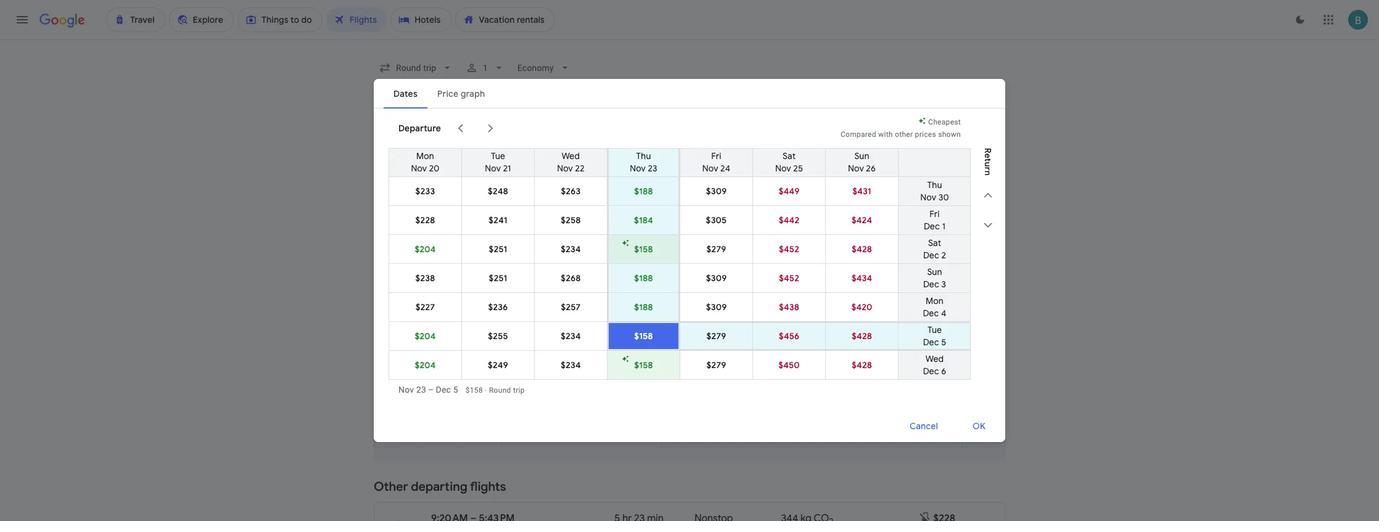 Task type: vqa. For each thing, say whether or not it's contained in the screenshot.
High School button
no



Task type: locate. For each thing, give the bounding box(es) containing it.
min for 5 hr 27 min
[[647, 265, 664, 278]]

$452 button up the $438
[[753, 264, 826, 292]]

3 round from the top
[[922, 373, 942, 382]]

5 inside 5 hr 40 min lax – bos
[[615, 358, 620, 370]]

1 vertical spatial fri
[[930, 209, 940, 220]]

1 $188 from the top
[[635, 186, 653, 197]]

$158 button up 40
[[609, 323, 679, 349]]

– down total duration 5 hr 40 min. element at the bottom
[[629, 373, 634, 381]]

min inside the 5 hr 27 min – bos
[[647, 265, 664, 278]]

co inside 393 kg co 2 +11% emissions
[[813, 312, 829, 324]]

0 vertical spatial prices
[[915, 130, 937, 139]]

1 vertical spatial $428
[[852, 331, 873, 342]]

prices right other
[[915, 130, 937, 139]]

2 vertical spatial co
[[813, 358, 828, 370]]

for left the adult.
[[659, 234, 669, 243]]

$188
[[635, 186, 653, 197], [635, 273, 653, 284], [635, 302, 653, 313]]

$279 button
[[681, 235, 753, 263], [681, 323, 753, 349], [681, 351, 753, 380]]

0 vertical spatial $234 button
[[535, 235, 607, 263]]

fees right + at left
[[642, 234, 657, 243]]

$442
[[779, 215, 800, 226]]

$428 down $420 button
[[852, 331, 873, 342]]

kg inside 344 kg co avg emissions
[[801, 265, 812, 278]]

1 left the adult.
[[671, 234, 675, 243]]

dec down 30 on the right top
[[924, 221, 940, 232]]

bos for 31
[[634, 326, 648, 335]]

nov for fri
[[703, 163, 719, 174]]

dec left 3
[[924, 279, 940, 290]]

1 $279 from the top
[[707, 244, 727, 255]]

1 vertical spatial 2
[[942, 250, 947, 261]]

2 vertical spatial 2
[[829, 315, 833, 326]]

1 vertical spatial tue
[[928, 325, 942, 336]]

connecting airports
[[815, 128, 898, 139]]

thu inside thu nov 30 fri dec 1 sat dec 2 sun dec 3 mon dec 4 tue dec 5 wed dec 6
[[928, 180, 943, 191]]

2 nonstop from the top
[[695, 312, 733, 324]]

$188 button down 23
[[609, 177, 679, 205]]

nov inside find the best price region
[[466, 180, 483, 191]]

2 $251 button from the top
[[462, 264, 534, 292]]

1 horizontal spatial prices
[[534, 234, 555, 243]]

0 vertical spatial round trip
[[922, 281, 956, 289]]

1 vertical spatial prices
[[420, 180, 445, 191]]

1 vertical spatial wed
[[926, 354, 944, 365]]

hr inside the 5 hr 27 min – bos
[[623, 265, 632, 278]]

0 vertical spatial mon
[[417, 151, 434, 162]]

0 vertical spatial $309
[[706, 186, 727, 197]]

round down $158 text box
[[922, 281, 942, 289]]

2 round trip from the top
[[922, 327, 956, 336]]

nov inside sun nov 26
[[848, 163, 864, 174]]

5 left 27
[[615, 265, 620, 278]]

fri down 30 on the right top
[[930, 209, 940, 220]]

0 horizontal spatial prices
[[418, 431, 446, 444]]

and
[[454, 234, 467, 243], [760, 234, 772, 243]]

this price for this flight doesn't include overhead bin access. if you need a carry-on bag, use the bags filter to update prices. image down assistance on the top right of page
[[920, 264, 935, 279]]

$158 down 5 hr 31 min – bos
[[634, 360, 653, 371]]

co for 377 kg co
[[813, 358, 828, 370]]

tue inside thu nov 30 fri dec 1 sat dec 2 sun dec 3 mon dec 4 tue dec 5 wed dec 6
[[928, 325, 942, 336]]

– down total duration 5 hr 27 min. element
[[629, 280, 634, 289]]

$158 left · on the left of the page
[[466, 386, 483, 395]]

and down best departing flights
[[454, 234, 467, 243]]

2 vertical spatial $309 button
[[681, 293, 753, 321]]

sun up 3
[[928, 267, 943, 278]]

1 $279 button from the top
[[681, 235, 753, 263]]

min
[[647, 265, 664, 278], [646, 312, 663, 324], [649, 358, 666, 370]]

round trip down 174 us dollars text field
[[922, 327, 956, 336]]

$258
[[561, 215, 581, 226]]

co up +6% emissions
[[813, 358, 828, 370]]

1 vertical spatial $188
[[635, 273, 653, 284]]

1 inside thu nov 30 fri dec 1 sat dec 2 sun dec 3 mon dec 4 tue dec 5 wed dec 6
[[943, 221, 946, 232]]

$420 button
[[826, 293, 898, 321]]

departing up on
[[403, 215, 459, 230]]

mon up 20
[[417, 151, 434, 162]]

bos inside 5 hr 40 min lax – bos
[[634, 373, 648, 381]]

flights up arrival time: 5:43 pm. text box on the left bottom of page
[[470, 479, 506, 495]]

nov inside sat nov 25
[[776, 163, 792, 174]]

2 up $158 text box
[[942, 250, 947, 261]]

co for 344 kg co avg emissions
[[814, 265, 829, 278]]

scroll down image
[[981, 218, 996, 233]]

2 vertical spatial 1
[[671, 234, 675, 243]]

0 horizontal spatial 1
[[483, 63, 488, 73]]

24
[[721, 163, 731, 174]]

$428 button
[[826, 235, 898, 263], [826, 323, 898, 349], [826, 351, 898, 380]]

5 up "lax"
[[615, 358, 620, 370]]

ok
[[973, 421, 986, 432]]

3 $234 from the top
[[561, 360, 581, 371]]

duration
[[931, 128, 967, 139]]

bos down 40
[[634, 373, 648, 381]]

1 horizontal spatial wed
[[926, 354, 944, 365]]

for
[[659, 234, 669, 243], [644, 431, 657, 444]]

nonstop for 5 hr 31 min
[[695, 312, 733, 324]]

bos down 27
[[634, 280, 648, 289]]

scroll right image
[[483, 121, 498, 136]]

date grid
[[861, 179, 899, 190]]

sort by:
[[954, 232, 986, 243]]

$251 button up "9:57 pm" text box
[[462, 235, 534, 263]]

nov
[[411, 163, 427, 174], [485, 163, 501, 174], [557, 163, 573, 174], [630, 163, 646, 174], [703, 163, 719, 174], [776, 163, 792, 174], [848, 163, 864, 174], [466, 180, 483, 191], [921, 192, 937, 203], [399, 385, 414, 395]]

1 vertical spatial this price for this flight doesn't include overhead bin access. if you need a carry-on bag, use the bags filter to update prices. image
[[921, 310, 935, 325]]

1 vertical spatial round
[[922, 327, 942, 336]]

2 horizontal spatial 2
[[942, 250, 947, 261]]

tue up 21
[[491, 151, 505, 162]]

1 vertical spatial thu
[[928, 180, 943, 191]]

trip inside $277 round trip
[[944, 373, 956, 382]]

nov inside thu nov 30 fri dec 1 sat dec 2 sun dec 3 mon dec 4 tue dec 5 wed dec 6
[[921, 192, 937, 203]]

wed up 6
[[926, 354, 944, 365]]

23 – dec inside find the best price region
[[485, 180, 519, 191]]

$234 for first $234 button from the bottom of the page
[[561, 360, 581, 371]]

1 vertical spatial $279
[[707, 331, 727, 342]]

2 nonstop flight. element from the top
[[695, 312, 733, 326]]

trip down $277 at the bottom of page
[[944, 373, 956, 382]]

+
[[636, 234, 640, 243]]

nov inside mon nov 20
[[411, 163, 427, 174]]

this price for this flight doesn't include overhead bin access. if you need a carry-on bag, use the bags filter to update prices. image
[[919, 511, 934, 521]]

2 vertical spatial $428 button
[[826, 351, 898, 380]]

nov inside thu nov 23
[[630, 163, 646, 174]]

$204 for 2nd the $204 "button" from the bottom
[[415, 331, 436, 342]]

$428 down the passenger
[[852, 244, 873, 255]]

leaves los angeles international airport at 12:55 pm on thursday, november 23 and arrives at boston logan international airport at 9:35 pm on thursday, november 23. element
[[431, 358, 517, 370]]

emissions inside 344 kg co avg emissions
[[796, 280, 832, 289]]

and left bag
[[760, 234, 772, 243]]

sat
[[783, 151, 796, 162], [929, 238, 942, 249]]

0 vertical spatial $234
[[561, 244, 581, 255]]

trip right round
[[513, 386, 525, 395]]

3 $234 button from the top
[[535, 351, 607, 380]]

$188 down 23
[[635, 186, 653, 197]]

1 vertical spatial hr
[[623, 312, 632, 324]]

0 vertical spatial $452 button
[[753, 235, 826, 263]]

$238
[[416, 273, 435, 284]]

mon inside thu nov 30 fri dec 1 sat dec 2 sun dec 3 mon dec 4 tue dec 5 wed dec 6
[[926, 296, 944, 307]]

2 vertical spatial $279
[[707, 360, 727, 371]]

$251 down convenience
[[489, 244, 507, 255]]

$204 button down $227
[[389, 322, 462, 351]]

bos down 31
[[634, 326, 648, 335]]

1 vertical spatial departing
[[411, 479, 468, 495]]

price
[[946, 179, 967, 190]]

0 vertical spatial $251
[[489, 244, 507, 255]]

5 for 344
[[615, 265, 620, 278]]

$251 for first $251 button
[[489, 244, 507, 255]]

0 horizontal spatial fri
[[712, 151, 722, 162]]

– down the total duration 5 hr 31 min. element
[[629, 326, 634, 335]]

co right 393
[[813, 312, 829, 324]]

– inside 8:35 am – 5:06 pm united
[[470, 312, 476, 324]]

nov for tue
[[485, 163, 501, 174]]

thu inside thu nov 23
[[637, 151, 651, 162]]

hr for 27
[[623, 265, 632, 278]]

0 vertical spatial fri
[[712, 151, 722, 162]]

sat up "25"
[[783, 151, 796, 162]]

dates
[[598, 180, 621, 191]]

1 nonstop from the top
[[695, 265, 733, 278]]

$234
[[561, 244, 581, 255], [561, 331, 581, 342], [561, 360, 581, 371]]

emissions right +11%
[[802, 327, 838, 335]]

sun
[[855, 151, 870, 162], [928, 267, 943, 278]]

bag
[[774, 234, 787, 243]]

0 horizontal spatial sat
[[783, 151, 796, 162]]

for left your
[[644, 431, 657, 444]]

sat inside sat nov 25
[[783, 151, 796, 162]]

cancel button
[[895, 411, 953, 441]]

1 horizontal spatial 1
[[671, 234, 675, 243]]

emissions down the 377 kg co
[[798, 373, 833, 381]]

0 vertical spatial emissions
[[796, 280, 832, 289]]

airports
[[865, 128, 898, 139]]

1 horizontal spatial sun
[[928, 267, 943, 278]]

2 $234 button from the top
[[535, 322, 607, 351]]

round for $174
[[922, 327, 942, 336]]

this price for this flight doesn't include overhead bin access. if you need a carry-on bag, use the bags filter to update prices. image for $174
[[921, 310, 935, 325]]

None search field
[[374, 57, 1006, 164]]

wed up 22
[[562, 151, 580, 162]]

graph
[[970, 179, 994, 190]]

1 vertical spatial $234 button
[[535, 322, 607, 351]]

round inside $277 round trip
[[922, 373, 942, 382]]

$452 for 1st $452 button from the top of the page
[[779, 244, 800, 255]]

$158 button down 5 hr 31 min – bos
[[608, 351, 680, 380]]

trip down 174 us dollars text field
[[944, 327, 956, 336]]

total duration 5 hr 40 min. element
[[615, 358, 695, 372]]

this price for this flight doesn't include overhead bin access. if you need a carry-on bag, use the bags filter to update prices. image left 4
[[921, 310, 935, 325]]

fees right bag
[[789, 234, 804, 243]]

nov for sat
[[776, 163, 792, 174]]

min right 27
[[647, 265, 664, 278]]

kg right 393
[[800, 312, 811, 324]]

tue
[[491, 151, 505, 162], [928, 325, 942, 336]]

required
[[584, 234, 613, 243]]

departing up departure time: 9:20 am. text field on the bottom left
[[411, 479, 468, 495]]

r
[[983, 148, 994, 153]]

2 vertical spatial $428
[[852, 360, 873, 371]]

$450 button
[[753, 351, 826, 380]]

Return text field
[[910, 85, 967, 118]]

0 horizontal spatial thu
[[637, 151, 651, 162]]

thu for 23
[[637, 151, 651, 162]]

$449 button
[[753, 177, 826, 205]]

convenience
[[469, 234, 513, 243]]

thu nov 30 fri dec 1 sat dec 2 sun dec 3 mon dec 4 tue dec 5 wed dec 6
[[921, 180, 949, 377]]

prices left "include"
[[534, 234, 555, 243]]

0 vertical spatial for
[[659, 234, 669, 243]]

$188 button down the 5 hr 27 min – bos
[[609, 293, 679, 321]]

co inside 344 kg co avg emissions
[[814, 265, 829, 278]]

5 for 377
[[615, 358, 620, 370]]

1 $251 from the top
[[489, 244, 507, 255]]

departing for other
[[411, 479, 468, 495]]

3 hr from the top
[[623, 358, 632, 370]]

$452 button up the 344
[[753, 235, 826, 263]]

2 vertical spatial $204 button
[[389, 351, 462, 380]]

2 $204 button from the top
[[389, 322, 462, 351]]

$204 button up nov 23 – dec 5
[[389, 351, 462, 380]]

any
[[580, 180, 596, 191]]

nonstop for 5 hr 27 min
[[695, 265, 733, 278]]

1 up scroll right image
[[483, 63, 488, 73]]

1 vertical spatial 23 – dec
[[416, 385, 451, 395]]

$204 button
[[389, 235, 462, 263], [389, 322, 462, 351], [389, 351, 462, 380]]

thu up 30 on the right top
[[928, 180, 943, 191]]

0 vertical spatial $428
[[852, 244, 873, 255]]

other
[[374, 479, 408, 495]]

mon up 4
[[926, 296, 944, 307]]

0 vertical spatial $428 button
[[826, 235, 898, 263]]

0 vertical spatial $452
[[779, 244, 800, 255]]

1 horizontal spatial fri
[[930, 209, 940, 220]]

emissions inside 393 kg co 2 +11% emissions
[[802, 327, 838, 335]]

Departure time: 9:20 AM. text field
[[431, 513, 468, 521]]

leaves los angeles international airport at 8:35 am on thursday, november 23 and arrives at boston logan international airport at 5:06 pm on thursday, november 23. element
[[431, 312, 515, 324]]

price right on
[[435, 234, 452, 243]]

this price for this flight doesn't include overhead bin access. if you need a carry-on bag, use the bags filter to update prices. image
[[920, 264, 935, 279], [921, 310, 935, 325]]

$241
[[489, 215, 508, 226]]

0 horizontal spatial sun
[[855, 151, 870, 162]]

all
[[397, 128, 408, 139]]

0 vertical spatial nonstop
[[695, 265, 733, 278]]

min for 5 hr 40 min
[[649, 358, 666, 370]]

$424
[[852, 215, 873, 226]]

1 hr from the top
[[623, 265, 632, 278]]

2 vertical spatial $158 button
[[608, 351, 680, 380]]

hr
[[623, 265, 632, 278], [623, 312, 632, 324], [623, 358, 632, 370]]

2 round from the top
[[922, 327, 942, 336]]

1 vertical spatial $452
[[779, 273, 800, 284]]

hr for 40
[[623, 358, 632, 370]]

0 horizontal spatial wed
[[562, 151, 580, 162]]

$188 up 31
[[635, 273, 653, 284]]

3 nonstop from the top
[[695, 358, 733, 370]]

delta
[[431, 373, 449, 381]]

main content
[[374, 173, 1006, 521]]

1 vertical spatial kg
[[800, 312, 811, 324]]

prices left are
[[418, 431, 446, 444]]

2 right 393
[[829, 315, 833, 326]]

hr inside 5 hr 31 min – bos
[[623, 312, 632, 324]]

1 horizontal spatial 23 – dec
[[485, 180, 519, 191]]

1 vertical spatial $309
[[706, 273, 727, 284]]

1 round from the top
[[922, 281, 942, 289]]

sat left sort
[[929, 238, 942, 249]]

1 $309 from the top
[[706, 186, 727, 197]]

0 vertical spatial wed
[[562, 151, 580, 162]]

2 $452 from the top
[[779, 273, 800, 284]]

1 and from the left
[[454, 234, 467, 243]]

flights up convenience
[[462, 215, 498, 230]]

0 vertical spatial $188 button
[[609, 177, 679, 205]]

277 US dollars text field
[[934, 358, 956, 370]]

bos inside 5 hr 31 min – bos
[[634, 326, 648, 335]]

0 vertical spatial co
[[814, 265, 829, 278]]

min inside 5 hr 31 min – bos
[[646, 312, 663, 324]]

1 vertical spatial sun
[[928, 267, 943, 278]]

$188 button up 31
[[609, 264, 679, 292]]

2 $204 from the top
[[415, 331, 436, 342]]

0 vertical spatial $279
[[707, 244, 727, 255]]

1 horizontal spatial for
[[659, 234, 669, 243]]

sun up "26"
[[855, 151, 870, 162]]

1 vertical spatial mon
[[926, 296, 944, 307]]

$188 down the 5 hr 27 min – bos
[[635, 302, 653, 313]]

connecting
[[815, 128, 863, 139]]

prices
[[534, 234, 555, 243], [418, 431, 446, 444]]

$251 up $236
[[489, 273, 507, 284]]

1 $204 from the top
[[415, 244, 436, 255]]

min right 31
[[646, 312, 663, 324]]

by:
[[974, 232, 986, 243]]

date
[[861, 179, 880, 190]]

22
[[575, 163, 585, 174]]

nonstop flight. element for 5 hr 27 min
[[695, 265, 733, 280]]

search
[[682, 431, 712, 444]]

0 horizontal spatial prices
[[420, 180, 445, 191]]

wed inside wed nov 22
[[562, 151, 580, 162]]

2 bos from the top
[[634, 326, 648, 335]]

this price for this flight doesn't include overhead bin access. if you need a carry-on bag, use the bags filter to update prices. image for $158
[[920, 264, 935, 279]]

$234 button left "lax"
[[535, 351, 607, 380]]

1 $428 button from the top
[[826, 235, 898, 263]]

8:35 am – 5:06 pm united
[[431, 312, 515, 335]]

prices for prices include required taxes + fees for 1 adult. optional charges and bag fees may apply. passenger assistance
[[534, 234, 555, 243]]

1 vertical spatial prices
[[418, 431, 446, 444]]

nov inside fri nov 24
[[703, 163, 719, 174]]

mon nov 20
[[411, 151, 440, 174]]

0 horizontal spatial price
[[435, 234, 452, 243]]

min inside 5 hr 40 min lax – bos
[[649, 358, 666, 370]]

2 vertical spatial $188 button
[[609, 293, 679, 321]]

1 $452 from the top
[[779, 244, 800, 255]]

2 $188 button from the top
[[609, 264, 679, 292]]

trip down $158 text box
[[944, 281, 956, 289]]

3 nonstop flight. element from the top
[[695, 358, 733, 372]]

1 left sort
[[943, 221, 946, 232]]

0 vertical spatial $279 button
[[681, 235, 753, 263]]

hr inside 5 hr 40 min lax – bos
[[623, 358, 632, 370]]

hr left 31
[[623, 312, 632, 324]]

1 nonstop flight. element from the top
[[695, 265, 733, 280]]

0 vertical spatial 2
[[521, 180, 526, 191]]

assistance
[[884, 234, 921, 243]]

1 horizontal spatial mon
[[926, 296, 944, 307]]

1 vertical spatial sat
[[929, 238, 942, 249]]

dec left 4
[[923, 308, 939, 319]]

$277 round trip
[[922, 358, 956, 382]]

2 $279 from the top
[[707, 331, 727, 342]]

0 horizontal spatial 2
[[521, 180, 526, 191]]

price down cancel
[[913, 433, 935, 444]]

$279
[[707, 244, 727, 255], [707, 331, 727, 342], [707, 360, 727, 371]]

1 vertical spatial $279 button
[[681, 323, 753, 349]]

1 horizontal spatial thu
[[928, 180, 943, 191]]

round
[[922, 281, 942, 289], [922, 327, 942, 336], [922, 373, 942, 382]]

5 left 31
[[615, 312, 620, 324]]

2 vertical spatial $188
[[635, 302, 653, 313]]

$251 for 2nd $251 button from the top of the page
[[489, 273, 507, 284]]

hr left 27
[[623, 265, 632, 278]]

23 – dec down delta
[[416, 385, 451, 395]]

nonstop flight. element
[[695, 265, 733, 280], [695, 312, 733, 326], [695, 358, 733, 372], [695, 513, 733, 521]]

3 $204 from the top
[[415, 360, 436, 371]]

$277
[[934, 358, 956, 370]]

5 inside the 5 hr 27 min – bos
[[615, 265, 620, 278]]

23 – dec
[[485, 180, 519, 191], [416, 385, 451, 395]]

2 $234 from the top
[[561, 331, 581, 342]]

2 $251 from the top
[[489, 273, 507, 284]]

1 vertical spatial $204 button
[[389, 322, 462, 351]]

emissions
[[796, 280, 832, 289], [802, 327, 838, 335], [798, 373, 833, 381]]

$456 button
[[753, 323, 826, 349]]

1 $309 button from the top
[[681, 177, 753, 205]]

5 inside thu nov 30 fri dec 1 sat dec 2 sun dec 3 mon dec 4 tue dec 5 wed dec 6
[[942, 337, 947, 348]]

$204 up delta
[[415, 360, 436, 371]]

flights
[[462, 215, 498, 230], [470, 479, 506, 495]]

0 vertical spatial departing
[[403, 215, 459, 230]]

nonstop for 5 hr 40 min
[[695, 358, 733, 370]]

3 bos from the top
[[634, 373, 648, 381]]

2 hr from the top
[[623, 312, 632, 324]]

Departure time: 8:35 AM. text field
[[431, 312, 468, 324]]

hr left 40
[[623, 358, 632, 370]]

2 vertical spatial round
[[922, 373, 942, 382]]

round trip down $158 text box
[[922, 281, 956, 289]]

co for 393 kg co 2 +11% emissions
[[813, 312, 829, 324]]

all filters
[[397, 128, 434, 139]]

5 inside 5 hr 31 min – bos
[[615, 312, 620, 324]]

0 horizontal spatial for
[[644, 431, 657, 444]]

0 vertical spatial $309 button
[[681, 177, 753, 205]]

0 vertical spatial $188
[[635, 186, 653, 197]]

1 bos from the top
[[634, 280, 648, 289]]

kg up +6% emissions
[[800, 358, 811, 370]]

thu
[[637, 151, 651, 162], [928, 180, 943, 191]]

$204 button down best departing flights
[[389, 235, 462, 263]]

dec
[[924, 221, 940, 232], [924, 250, 940, 261], [924, 279, 940, 290], [923, 308, 939, 319], [924, 337, 940, 348], [924, 366, 940, 377]]

2 vertical spatial $234
[[561, 360, 581, 371]]

$258 button
[[535, 206, 607, 234]]

0 vertical spatial min
[[647, 265, 664, 278]]

Departure text field
[[806, 85, 863, 118]]

2 vertical spatial $279 button
[[681, 351, 753, 380]]

stops
[[456, 128, 479, 139]]

round down 174 us dollars text field
[[922, 327, 942, 336]]

0 horizontal spatial mon
[[417, 151, 434, 162]]

1 vertical spatial min
[[646, 312, 663, 324]]

1 vertical spatial round trip
[[922, 327, 956, 336]]

2 $188 from the top
[[635, 273, 653, 284]]

1 vertical spatial nonstop
[[695, 312, 733, 324]]

prices down 20
[[420, 180, 445, 191]]

$233 button
[[389, 177, 462, 205]]

t
[[983, 158, 994, 162]]

1 round trip from the top
[[922, 281, 956, 289]]

1 horizontal spatial 2
[[829, 315, 833, 326]]

2 vertical spatial nonstop
[[695, 358, 733, 370]]

2
[[521, 180, 526, 191], [942, 250, 947, 261], [829, 315, 833, 326]]

nov inside wed nov 22
[[557, 163, 573, 174]]

co
[[814, 265, 829, 278], [813, 312, 829, 324], [813, 358, 828, 370]]

kg inside 393 kg co 2 +11% emissions
[[800, 312, 811, 324]]

none search field containing all filters
[[374, 57, 1006, 164]]

bos inside the 5 hr 27 min – bos
[[634, 280, 648, 289]]

$251 button up $236
[[462, 264, 534, 292]]

departing
[[403, 215, 459, 230], [411, 479, 468, 495]]

2 $428 from the top
[[852, 331, 873, 342]]

$279 for 3rd $279 button from the bottom of the page
[[707, 244, 727, 255]]

$204 down on
[[415, 244, 436, 255]]

+6%
[[781, 373, 796, 381]]

2 $452 button from the top
[[753, 264, 826, 292]]

hr for 31
[[623, 312, 632, 324]]

$234 button down the $257
[[535, 322, 607, 351]]

0 horizontal spatial tue
[[491, 151, 505, 162]]

1 horizontal spatial price
[[913, 433, 935, 444]]

Departure time: 1:30 PM. text field
[[431, 265, 466, 278]]

fri up 24
[[712, 151, 722, 162]]

round down $277 at the bottom of page
[[922, 373, 942, 382]]

departure
[[399, 123, 441, 134]]

2 and from the left
[[760, 234, 772, 243]]

344 kg co avg emissions
[[781, 265, 832, 289]]

$442 button
[[753, 206, 826, 234]]

$434 button
[[826, 264, 898, 292]]

leaves los angeles international airport at 9:20 am on thursday, november 23 and arrives at boston logan international airport at 5:43 pm on thursday, november 23. element
[[431, 513, 515, 521]]

0 vertical spatial $158 button
[[609, 235, 679, 263]]

$228 button
[[389, 206, 462, 234]]

1 $452 button from the top
[[753, 235, 826, 263]]

2 vertical spatial bos
[[634, 373, 648, 381]]

nov inside tue nov 21
[[485, 163, 501, 174]]

$158 button up 27
[[609, 235, 679, 263]]

0 vertical spatial hr
[[623, 265, 632, 278]]

1 vertical spatial emissions
[[802, 327, 838, 335]]

$279 for first $279 button from the bottom of the page
[[707, 360, 727, 371]]

2 horizontal spatial 1
[[943, 221, 946, 232]]

1 vertical spatial price
[[913, 433, 935, 444]]

kg for 393
[[800, 312, 811, 324]]

1 $234 from the top
[[561, 244, 581, 255]]

3 $279 from the top
[[707, 360, 727, 371]]

Arrival time: 5:43 PM. text field
[[479, 513, 515, 521]]

tue down 174 us dollars text field
[[928, 325, 942, 336]]



Task type: describe. For each thing, give the bounding box(es) containing it.
sat nov 25
[[776, 151, 803, 174]]

$257
[[561, 302, 581, 313]]

min for 5 hr 31 min
[[646, 312, 663, 324]]

$158 up 3
[[935, 265, 956, 278]]

round trip for $174
[[922, 327, 956, 336]]

$158 down + at left
[[634, 244, 653, 255]]

Arrival time: 9:57 PM. text field
[[477, 265, 512, 278]]

26
[[867, 163, 876, 174]]

sun nov 26
[[848, 151, 876, 174]]

dec up $277 at the bottom of page
[[924, 337, 940, 348]]

1 button
[[461, 57, 511, 79]]

12:55 pm
[[431, 358, 471, 370]]

23 – dec for 2
[[485, 180, 519, 191]]

nonstop flight. element for 5 hr 31 min
[[695, 312, 733, 326]]

r e t u r n
[[983, 148, 994, 176]]

1 fees from the left
[[642, 234, 657, 243]]

+6% emissions
[[781, 373, 833, 381]]

tue nov 21
[[485, 151, 511, 174]]

—
[[526, 431, 535, 444]]

– inside the 5 hr 27 min – bos
[[629, 280, 634, 289]]

sort
[[954, 232, 972, 243]]

Departure time: 12:55 PM. text field
[[431, 358, 471, 370]]

total duration 5 hr 31 min. element
[[615, 312, 695, 326]]

track prices from los angeles to boston departing 2023-11-23 and returning 2023-12-02 image
[[532, 180, 555, 189]]

1 horizontal spatial prices
[[915, 130, 937, 139]]

nov for wed
[[557, 163, 573, 174]]

Arrival time: 9:35 PM. text field
[[482, 358, 517, 370]]

5 for 393
[[615, 312, 620, 324]]

stops button
[[448, 123, 500, 143]]

2 vertical spatial kg
[[800, 358, 811, 370]]

include
[[557, 234, 582, 243]]

sat inside thu nov 30 fri dec 1 sat dec 2 sun dec 3 mon dec 4 tue dec 5 wed dec 6
[[929, 238, 942, 249]]

1 $428 from the top
[[852, 244, 873, 255]]

avg
[[781, 280, 794, 289]]

bag fees button
[[774, 234, 804, 243]]

$236
[[488, 302, 508, 313]]

fri inside thu nov 30 fri dec 1 sat dec 2 sun dec 3 mon dec 4 tue dec 5 wed dec 6
[[930, 209, 940, 220]]

5 hr 31 min – bos
[[615, 312, 663, 335]]

price graph
[[946, 179, 994, 190]]

174 US dollars text field
[[935, 312, 956, 324]]

– inside 5 hr 40 min lax – bos
[[629, 373, 634, 381]]

2 vertical spatial emissions
[[798, 373, 833, 381]]

5 left 158 us dollars text box at the bottom
[[453, 385, 458, 395]]

track prices
[[395, 180, 445, 191]]

$184
[[634, 215, 653, 226]]

3 $188 button from the top
[[609, 293, 679, 321]]

$234 for second $234 button from the bottom of the page
[[561, 331, 581, 342]]

nov for sun
[[848, 163, 864, 174]]

393
[[781, 312, 798, 324]]

prices include required taxes + fees for 1 adult. optional charges and bag fees may apply. passenger assistance
[[534, 234, 921, 243]]

$174
[[935, 312, 956, 324]]

wed nov 22
[[557, 151, 585, 174]]

$204 for 1st the $204 "button"
[[415, 244, 436, 255]]

dec left 6
[[924, 366, 940, 377]]

$238 button
[[389, 264, 462, 292]]

nov for thu
[[630, 163, 646, 174]]

$249
[[488, 360, 508, 371]]

5 hr 40 min lax – bos
[[615, 358, 666, 381]]

228 US dollars text field
[[934, 513, 956, 521]]

track
[[395, 180, 417, 191]]

$449
[[779, 186, 800, 197]]

$255
[[488, 331, 508, 342]]

currently
[[465, 431, 505, 444]]

23
[[648, 163, 658, 174]]

2 inside find the best price region
[[521, 180, 526, 191]]

$227
[[416, 302, 435, 313]]

$234 for 1st $234 button from the top of the page
[[561, 244, 581, 255]]

charges
[[730, 234, 758, 243]]

total duration 5 hr 23 min. element
[[615, 513, 695, 521]]

2 $309 from the top
[[706, 273, 727, 284]]

1 $204 button from the top
[[389, 235, 462, 263]]

tue inside tue nov 21
[[491, 151, 505, 162]]

158 US dollars text field
[[935, 265, 956, 278]]

sun inside sun nov 26
[[855, 151, 870, 162]]

total duration 5 hr 27 min. element
[[615, 265, 695, 280]]

n
[[983, 171, 994, 176]]

swap origin and destination. image
[[563, 94, 578, 109]]

shown
[[939, 130, 961, 139]]

$184 button
[[609, 206, 679, 234]]

$233
[[416, 186, 435, 197]]

your
[[659, 431, 680, 444]]

$434
[[852, 273, 873, 284]]

1 vertical spatial $158 button
[[609, 323, 679, 349]]

3 $204 button from the top
[[389, 351, 462, 380]]

9:57 pm
[[477, 265, 512, 278]]

$227 button
[[389, 293, 462, 321]]

·
[[485, 386, 487, 395]]

27
[[635, 265, 645, 278]]

$452 for 2nd $452 button from the top
[[779, 273, 800, 284]]

low
[[508, 431, 524, 444]]

usual
[[619, 431, 642, 444]]

2 $279 button from the top
[[681, 323, 753, 349]]

prices are currently low — $92 cheaper than usual for your search
[[418, 431, 712, 444]]

1 $188 button from the top
[[609, 177, 679, 205]]

leaves los angeles international airport at 1:30 pm on thursday, november 23 and arrives at boston logan international airport at 9:57 pm on thursday, november 23. element
[[431, 265, 512, 278]]

prices inside find the best price region
[[420, 180, 445, 191]]

2 inside 393 kg co 2 +11% emissions
[[829, 315, 833, 326]]

kg for 344
[[801, 265, 812, 278]]

$249 button
[[462, 351, 534, 380]]

1 $251 button from the top
[[462, 235, 534, 263]]

prices for prices are currently low — $92 cheaper than usual for your search
[[418, 431, 446, 444]]

based
[[402, 234, 423, 243]]

price graph button
[[914, 173, 1003, 196]]

3 $309 button from the top
[[681, 293, 753, 321]]

$279 for second $279 button from the bottom of the page
[[707, 331, 727, 342]]

$263
[[561, 186, 581, 197]]

r
[[983, 167, 994, 171]]

40
[[635, 358, 647, 370]]

$257 button
[[535, 293, 607, 321]]

wed inside thu nov 30 fri dec 1 sat dec 2 sun dec 3 mon dec 4 tue dec 5 wed dec 6
[[926, 354, 944, 365]]

158 US dollars text field
[[466, 386, 483, 395]]

3 $279 button from the top
[[681, 351, 753, 380]]

1 $234 button from the top
[[535, 235, 607, 263]]

thu for 30
[[928, 180, 943, 191]]

nov for mon
[[411, 163, 427, 174]]

flights for best departing flights
[[462, 215, 498, 230]]

20
[[429, 163, 440, 174]]

$431
[[853, 186, 872, 197]]

history
[[937, 433, 966, 444]]

cheaper
[[556, 431, 594, 444]]

0 vertical spatial price
[[435, 234, 452, 243]]

$158 down 31
[[634, 331, 653, 342]]

bos for 27
[[634, 280, 648, 289]]

passenger assistance button
[[845, 234, 921, 243]]

2 inside thu nov 30 fri dec 1 sat dec 2 sun dec 3 mon dec 4 tue dec 5 wed dec 6
[[942, 250, 947, 261]]

$263 button
[[535, 177, 607, 205]]

find the best price region
[[374, 173, 1006, 205]]

fri inside fri nov 24
[[712, 151, 722, 162]]

best departing flights
[[374, 215, 498, 230]]

21
[[503, 163, 511, 174]]

Arrival time: 5:06 PM. text field
[[478, 312, 515, 324]]

$305
[[706, 215, 727, 226]]

scroll left image
[[454, 121, 468, 136]]

nov 23 – dec 5
[[399, 385, 458, 395]]

departing for best
[[403, 215, 459, 230]]

3 $428 from the top
[[852, 360, 873, 371]]

round for $158
[[922, 281, 942, 289]]

cheapest
[[929, 118, 961, 127]]

grid
[[882, 179, 899, 190]]

united
[[431, 326, 454, 335]]

any dates
[[580, 180, 621, 191]]

2 $309 button from the top
[[681, 264, 753, 292]]

flights for other departing flights
[[470, 479, 506, 495]]

6
[[942, 366, 947, 377]]

sun inside thu nov 30 fri dec 1 sat dec 2 sun dec 3 mon dec 4 tue dec 5 wed dec 6
[[928, 267, 943, 278]]

– inside 5 hr 31 min – bos
[[629, 326, 634, 335]]

cancel
[[910, 421, 939, 432]]

31
[[635, 312, 644, 324]]

3 $188 from the top
[[635, 302, 653, 313]]

$248 button
[[462, 177, 534, 205]]

23 – dec for 5
[[416, 385, 451, 395]]

1 inside popup button
[[483, 63, 488, 73]]

main content containing best departing flights
[[374, 173, 1006, 521]]

all filters button
[[374, 123, 443, 143]]

3 $428 button from the top
[[826, 351, 898, 380]]

round trip for $158
[[922, 281, 956, 289]]

$431 button
[[826, 177, 898, 205]]

4 nonstop flight. element from the top
[[695, 513, 733, 521]]

scroll up image
[[981, 188, 996, 203]]

other
[[895, 130, 913, 139]]

dec up $158 text box
[[924, 250, 940, 261]]

nonstop flight. element for 5 hr 40 min
[[695, 358, 733, 372]]

$204 for third the $204 "button"
[[415, 360, 436, 371]]

2 $428 button from the top
[[826, 323, 898, 349]]

mon inside mon nov 20
[[417, 151, 434, 162]]

compared
[[841, 130, 877, 139]]

ok button
[[958, 411, 1001, 441]]

3 $309 from the top
[[706, 302, 727, 313]]

passenger
[[845, 234, 882, 243]]

1 vertical spatial for
[[644, 431, 657, 444]]

377
[[781, 358, 797, 370]]

2 fees from the left
[[789, 234, 804, 243]]

30
[[939, 192, 949, 203]]

sort by: button
[[949, 226, 1006, 249]]



